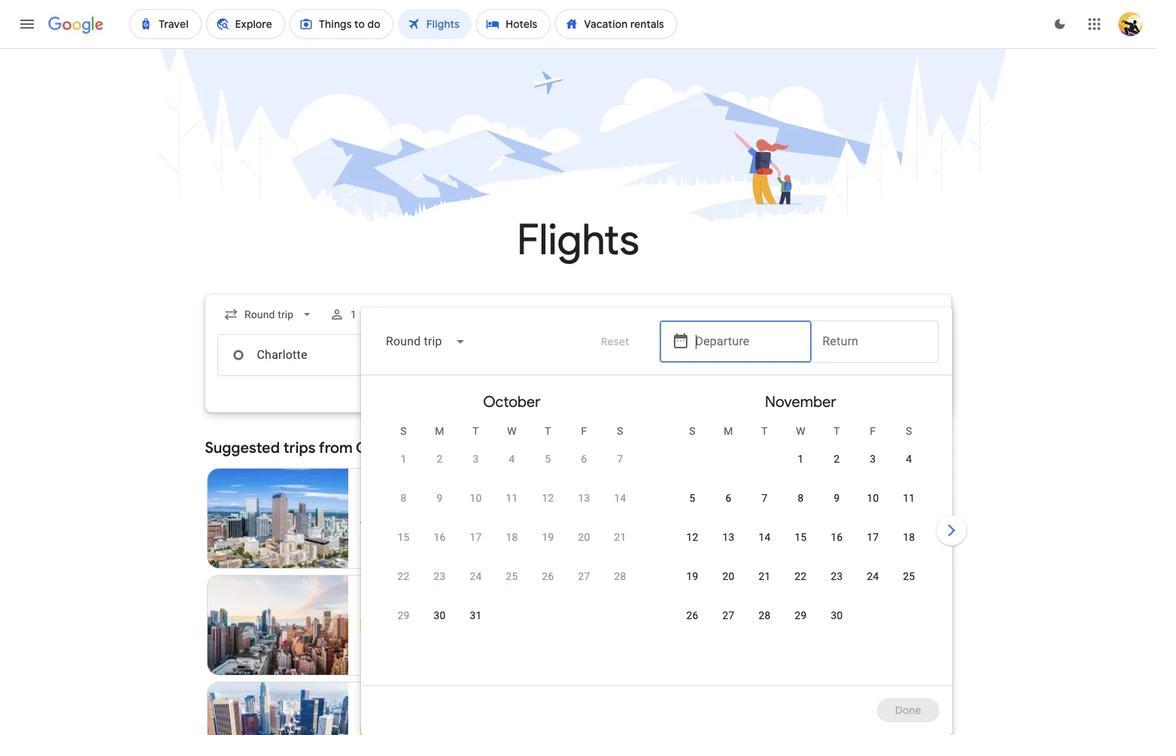 Task type: vqa. For each thing, say whether or not it's contained in the screenshot.
the Typical prices: $760–1,050
no



Task type: describe. For each thing, give the bounding box(es) containing it.
2 for november
[[834, 453, 840, 465]]

thu, oct 19 element
[[542, 530, 554, 545]]

1 inside popup button
[[351, 309, 357, 321]]

0 vertical spatial 7 button
[[602, 452, 639, 488]]

0 horizontal spatial 13 button
[[566, 491, 602, 527]]

charlotte
[[356, 439, 422, 458]]

1 25 button from the left
[[494, 569, 530, 605]]

19 for thu, oct 19 element
[[542, 531, 554, 543]]

sun, oct 8 element
[[401, 491, 407, 506]]

fri, oct 27 element
[[578, 569, 590, 584]]

fri, oct 13 element
[[578, 491, 590, 506]]

wed, oct 4 element
[[509, 452, 515, 467]]

1 horizontal spatial 21 button
[[747, 569, 783, 605]]

tue, nov 7 element
[[762, 491, 768, 506]]

sat, nov 18 element
[[903, 530, 915, 545]]

los angeles
[[361, 695, 428, 710]]

row containing 15
[[386, 523, 639, 566]]

2 25 button from the left
[[891, 569, 927, 605]]

44
[[450, 619, 462, 631]]

1 horizontal spatial 6 button
[[711, 491, 747, 527]]

9 for mon, oct 9 element
[[437, 492, 443, 504]]

dec inside denver dec 2 – 9
[[361, 497, 379, 509]]

2 for october
[[437, 453, 443, 465]]

10 button inside november row group
[[855, 491, 891, 527]]

sun, oct 1 element
[[401, 452, 407, 467]]

sun, nov 19 element
[[687, 569, 699, 584]]

0 horizontal spatial 14 button
[[602, 491, 639, 527]]

f for november
[[870, 425, 876, 437]]

7 for sat, oct 7 element
[[617, 453, 623, 465]]

new
[[361, 588, 386, 603]]

Return text field
[[823, 335, 927, 376]]

1 t from the left
[[473, 425, 479, 437]]

0 vertical spatial 20 button
[[566, 530, 602, 566]]

5 for sun, nov 5 element
[[690, 492, 696, 504]]

17 for fri, nov 17 element
[[867, 531, 879, 543]]

12 for thu, oct 12 element
[[542, 492, 554, 504]]

1 horizontal spatial 12 button
[[675, 530, 711, 566]]

4 t from the left
[[834, 425, 840, 437]]

tue, oct 24 element
[[470, 569, 482, 584]]

19 button inside october row group
[[530, 530, 566, 566]]

10 button inside october row group
[[458, 491, 494, 527]]

mon, oct 9 element
[[437, 491, 443, 506]]

2 departure text field from the top
[[696, 335, 800, 376]]

tue, nov 21 element
[[759, 569, 771, 584]]

4 s from the left
[[906, 425, 913, 437]]

1 button for october
[[386, 452, 422, 488]]

wed, oct 18 element
[[506, 530, 518, 545]]

thu, nov 9 element
[[834, 491, 840, 506]]

8 for wed, nov 8 element
[[798, 492, 804, 504]]

8 for sun, oct 8 element
[[401, 492, 407, 504]]

1 hr 44 min
[[429, 619, 483, 631]]

0 horizontal spatial 6 button
[[566, 452, 602, 488]]

2 s from the left
[[617, 425, 624, 437]]

sat, oct 21 element
[[614, 530, 627, 545]]

thu, oct 26 element
[[542, 569, 554, 584]]

tue, oct 17 element
[[470, 530, 482, 545]]

1 button
[[323, 296, 384, 333]]

wed, nov 29 element
[[795, 608, 807, 623]]

row containing 26
[[675, 601, 855, 644]]

fri, nov 10 element
[[867, 491, 879, 506]]

0 vertical spatial 26 button
[[530, 569, 566, 605]]

31 button
[[458, 608, 494, 644]]

sat, oct 14 element
[[614, 491, 627, 506]]

0 horizontal spatial 28 button
[[602, 569, 639, 605]]

20 for mon, nov 20 element
[[723, 570, 735, 582]]

29 for wed, nov 29 element
[[795, 610, 807, 622]]

1 29 button from the left
[[386, 608, 422, 644]]

mon, oct 2 element
[[437, 452, 443, 467]]

tue, oct 31 element
[[470, 608, 482, 623]]

3 button for november
[[855, 452, 891, 488]]

3 for october
[[473, 453, 479, 465]]

suggested trips from charlotte
[[205, 439, 422, 458]]

30 – dec
[[382, 604, 425, 616]]

28 for tue, nov 28 element
[[759, 610, 771, 622]]

22 for wed, nov 22 element
[[795, 570, 807, 582]]

27 for the fri, oct 27 element
[[578, 570, 590, 582]]

24 button inside october row group
[[458, 569, 494, 605]]

21 for tue, nov 21 element
[[759, 570, 771, 582]]

24 button inside november row group
[[855, 569, 891, 605]]

1 22 button from the left
[[386, 569, 422, 605]]

m for november
[[724, 425, 734, 437]]

2 17 button from the left
[[855, 530, 891, 566]]

november row group
[[657, 382, 946, 680]]

suggested trips from charlotte region
[[205, 430, 952, 735]]

fri, nov 17 element
[[867, 530, 879, 545]]

explore destinations button
[[814, 436, 952, 461]]

1 11 button from the left
[[494, 491, 530, 527]]

4 button for november
[[891, 452, 927, 488]]

30 for mon, oct 30 element
[[434, 610, 446, 622]]

15 for the sun, oct 15 element at the bottom of page
[[398, 531, 410, 543]]

16 for thu, nov 16 element
[[831, 531, 843, 543]]

1 8 button from the left
[[386, 491, 422, 527]]

fri, oct 6 element
[[581, 452, 587, 467]]

tue, oct 3 element
[[473, 452, 479, 467]]

row containing 29
[[386, 601, 494, 644]]

18 for wed, oct 18 element
[[506, 531, 518, 543]]

angeles
[[383, 695, 428, 710]]

0 horizontal spatial 21 button
[[602, 530, 639, 566]]

new york nov 30 – dec 6
[[361, 588, 433, 616]]

2 button for october
[[422, 452, 458, 488]]

1 vertical spatial 7 button
[[747, 491, 783, 527]]

6 for mon, nov 6 element
[[726, 492, 732, 504]]

wed, oct 11 element
[[506, 491, 518, 506]]

2 2 – 9 from the top
[[382, 711, 406, 723]]

row containing 19
[[675, 562, 927, 605]]

5 button inside october row group
[[530, 452, 566, 488]]

2 22 button from the left
[[783, 569, 819, 605]]

tue, nov 14 element
[[759, 530, 771, 545]]

6 inside new york nov 30 – dec 6
[[427, 604, 433, 616]]

Return text field
[[823, 321, 927, 362]]

thu, oct 5 element
[[545, 452, 551, 467]]

24 for fri, nov 24 element
[[867, 570, 879, 582]]

thu, nov 2 element
[[834, 452, 840, 467]]

23 for mon, oct 23 element
[[434, 570, 446, 582]]

mon, oct 23 element
[[434, 569, 446, 584]]

29 for sun, oct 29 element on the left bottom of the page
[[398, 610, 410, 622]]

25 for 'wed, oct 25' element
[[506, 570, 518, 582]]

4 button for october
[[494, 452, 530, 488]]

4 for october
[[509, 453, 515, 465]]

wed, nov 22 element
[[795, 569, 807, 584]]

1 vertical spatial 27 button
[[711, 608, 747, 644]]

30 for thu, nov 30 element
[[831, 610, 843, 622]]

denver
[[361, 481, 401, 496]]

mon, nov 6 element
[[726, 491, 732, 506]]

1 horizontal spatial 20 button
[[711, 569, 747, 605]]

1 23 button from the left
[[422, 569, 458, 605]]

1 horizontal spatial 26 button
[[675, 608, 711, 644]]

fri, nov 24 element
[[867, 569, 879, 584]]

1 18 button from the left
[[494, 530, 530, 566]]

tue, oct 10 element
[[470, 491, 482, 506]]

25 for sat, nov 25 element
[[903, 570, 915, 582]]

2 30 button from the left
[[819, 608, 855, 644]]

2 8 button from the left
[[783, 491, 819, 527]]

9 for thu, nov 9 element
[[834, 492, 840, 504]]

0 vertical spatial 12 button
[[530, 491, 566, 527]]

mon, nov 20 element
[[723, 569, 735, 584]]



Task type: locate. For each thing, give the bounding box(es) containing it.
15 button up sun, oct 22 element
[[386, 530, 422, 566]]

2 2 button from the left
[[819, 452, 855, 488]]

21
[[614, 531, 627, 543], [759, 570, 771, 582]]

main menu image
[[18, 15, 36, 33]]

13 inside october row group
[[578, 492, 590, 504]]

1 inside suggested trips from charlotte region
[[429, 619, 435, 631]]

2 left fri, nov 3 element
[[834, 453, 840, 465]]

25 inside october row group
[[506, 570, 518, 582]]

9 button up thu, nov 16 element
[[819, 491, 855, 527]]

0 horizontal spatial 22 button
[[386, 569, 422, 605]]

w for october
[[507, 425, 517, 437]]

4 button up sat, nov 11 element
[[891, 452, 927, 488]]

row containing 12
[[675, 523, 927, 566]]

10 inside november row group
[[867, 492, 879, 504]]

0 vertical spatial 6 button
[[566, 452, 602, 488]]

2 10 from the left
[[867, 492, 879, 504]]

2 – 9 inside denver dec 2 – 9
[[382, 497, 406, 509]]

19
[[542, 531, 554, 543], [687, 570, 699, 582]]

26 inside november row group
[[687, 610, 699, 622]]

16 button up thu, nov 23 element
[[819, 530, 855, 566]]

27 button
[[566, 569, 602, 605], [711, 608, 747, 644]]

7 for tue, nov 7 element
[[762, 492, 768, 504]]

0 horizontal spatial 4 button
[[494, 452, 530, 488]]

26 button
[[530, 569, 566, 605], [675, 608, 711, 644]]

m up mon, nov 6 element
[[724, 425, 734, 437]]

26 left mon, nov 27 element
[[687, 610, 699, 622]]

23 button up thu, nov 30 element
[[819, 569, 855, 605]]

4
[[509, 453, 515, 465], [906, 453, 912, 465]]

12 button
[[530, 491, 566, 527], [675, 530, 711, 566]]

12 for sun, nov 12 element
[[687, 531, 699, 543]]

18 inside november row group
[[903, 531, 915, 543]]

wed, nov 15 element
[[795, 530, 807, 545]]

3
[[473, 453, 479, 465], [870, 453, 876, 465]]

29 down york
[[398, 610, 410, 622]]

12 button up thu, oct 19 element
[[530, 491, 566, 527]]

22
[[398, 570, 410, 582], [795, 570, 807, 582]]

25 right tue, oct 24 element
[[506, 570, 518, 582]]

Departure text field
[[696, 321, 800, 362], [696, 335, 800, 376]]

2 dec from the top
[[361, 711, 379, 723]]

2 vertical spatial 6
[[427, 604, 433, 616]]

1 30 button from the left
[[422, 608, 458, 644]]

22 button
[[386, 569, 422, 605], [783, 569, 819, 605]]

19 inside november row group
[[687, 570, 699, 582]]

2 – 9
[[382, 497, 406, 509], [382, 711, 406, 723]]

6 left tue, nov 7 element
[[726, 492, 732, 504]]

1 button up wed, nov 8 element
[[783, 452, 819, 488]]

1 s from the left
[[401, 425, 407, 437]]

15 right tue, nov 14 element
[[795, 531, 807, 543]]

sat, oct 28 element
[[614, 569, 627, 584]]

30 button right wed, nov 29 element
[[819, 608, 855, 644]]

trips
[[283, 439, 316, 458]]

0 vertical spatial dec
[[361, 497, 379, 509]]

2 t from the left
[[545, 425, 551, 437]]

10 right mon, oct 9 element
[[470, 492, 482, 504]]

21 for "sat, oct 21" 'element' on the right bottom
[[614, 531, 627, 543]]

0 vertical spatial 27
[[578, 570, 590, 582]]

1 horizontal spatial 13 button
[[711, 530, 747, 566]]

8 left mon, oct 9 element
[[401, 492, 407, 504]]

2 22 from the left
[[795, 570, 807, 582]]

m up "mon, oct 2" element
[[435, 425, 445, 437]]

11 right the fri, nov 10 element on the bottom right of the page
[[903, 492, 915, 504]]

29 left thu, nov 30 element
[[795, 610, 807, 622]]

2 10 button from the left
[[855, 491, 891, 527]]

22 button up wed, nov 29 element
[[783, 569, 819, 605]]

1 inside november row group
[[798, 453, 804, 465]]

30 button
[[422, 608, 458, 644], [819, 608, 855, 644]]

f for october
[[581, 425, 587, 437]]

1 vertical spatial 12
[[687, 531, 699, 543]]

1 vertical spatial 14 button
[[747, 530, 783, 566]]

21 inside november row group
[[759, 570, 771, 582]]

1 horizontal spatial 27
[[723, 610, 735, 622]]

12 inside november row group
[[687, 531, 699, 543]]

1 16 from the left
[[434, 531, 446, 543]]

0 vertical spatial 14 button
[[602, 491, 639, 527]]

0 horizontal spatial 15 button
[[386, 530, 422, 566]]

14 for tue, nov 14 element
[[759, 531, 771, 543]]

0 horizontal spatial 11 button
[[494, 491, 530, 527]]

1 4 button from the left
[[494, 452, 530, 488]]

9 inside october row group
[[437, 492, 443, 504]]

29 inside october row group
[[398, 610, 410, 622]]

14 inside october row group
[[614, 492, 627, 504]]

2 f from the left
[[870, 425, 876, 437]]

1 17 from the left
[[470, 531, 482, 543]]

2 inside november row group
[[834, 453, 840, 465]]

26 for sun, nov 26 element
[[687, 610, 699, 622]]

0 horizontal spatial 26 button
[[530, 569, 566, 605]]

0 vertical spatial 28
[[614, 570, 627, 582]]

1 horizontal spatial 18 button
[[891, 530, 927, 566]]

1 horizontal spatial 17 button
[[855, 530, 891, 566]]

dec
[[361, 497, 379, 509], [361, 711, 379, 723]]

14 button up tue, nov 21 element
[[747, 530, 783, 566]]

change appearance image
[[1042, 6, 1078, 42]]

1 10 from the left
[[470, 492, 482, 504]]

27 inside october row group
[[578, 570, 590, 582]]

29 button
[[386, 608, 422, 644], [783, 608, 819, 644]]

5 inside row
[[690, 492, 696, 504]]

1 inside october row group
[[401, 453, 407, 465]]

15 button up wed, nov 22 element
[[783, 530, 819, 566]]

25 button
[[494, 569, 530, 605], [891, 569, 927, 605]]

2 inside october row group
[[437, 453, 443, 465]]

spirit image
[[361, 726, 373, 735]]

0 horizontal spatial 23
[[434, 570, 446, 582]]

t
[[473, 425, 479, 437], [545, 425, 551, 437], [762, 425, 768, 437], [834, 425, 840, 437]]

1 for 1 hr 44 min
[[429, 619, 435, 631]]

6 button up fri, oct 13 element
[[566, 452, 602, 488]]

1 vertical spatial 2 – 9
[[382, 711, 406, 723]]

1 vertical spatial 6 button
[[711, 491, 747, 527]]

28 inside november row group
[[759, 610, 771, 622]]

0 vertical spatial 5
[[545, 453, 551, 465]]

f inside october row group
[[581, 425, 587, 437]]

20 inside october row group
[[578, 531, 590, 543]]

19 inside october row group
[[542, 531, 554, 543]]

f up explore destinations
[[870, 425, 876, 437]]

5
[[545, 453, 551, 465], [690, 492, 696, 504]]

0 horizontal spatial 5
[[545, 453, 551, 465]]

12 inside october row group
[[542, 492, 554, 504]]

23 button
[[422, 569, 458, 605], [819, 569, 855, 605]]

24 for tue, oct 24 element
[[470, 570, 482, 582]]

1 9 button from the left
[[422, 491, 458, 527]]

m
[[435, 425, 445, 437], [724, 425, 734, 437]]

0 horizontal spatial m
[[435, 425, 445, 437]]

2 1 button from the left
[[783, 452, 819, 488]]

6 inside row
[[726, 492, 732, 504]]

10 for "tue, oct 10" element
[[470, 492, 482, 504]]

0 horizontal spatial 6
[[427, 604, 433, 616]]

0 horizontal spatial 8
[[401, 492, 407, 504]]

30 button left min
[[422, 608, 458, 644]]

0 horizontal spatial 18
[[506, 531, 518, 543]]

f up fri, oct 6 element
[[581, 425, 587, 437]]

1 horizontal spatial 1 button
[[783, 452, 819, 488]]

min
[[465, 619, 483, 631]]

14 for 'sat, oct 14' element
[[614, 492, 627, 504]]

18 button up 'wed, oct 25' element
[[494, 530, 530, 566]]

1 horizontal spatial 3
[[870, 453, 876, 465]]

27 button left "sat, oct 28" element
[[566, 569, 602, 605]]

2 2 from the left
[[834, 453, 840, 465]]

2 29 from the left
[[795, 610, 807, 622]]

1 for wed, nov 1 element
[[798, 453, 804, 465]]

w up wed, nov 1 element
[[796, 425, 806, 437]]

1 1 button from the left
[[386, 452, 422, 488]]

mon, nov 27 element
[[723, 608, 735, 623]]

11 inside october row group
[[506, 492, 518, 504]]

t up thu, oct 5 element
[[545, 425, 551, 437]]

1 10 button from the left
[[458, 491, 494, 527]]

17
[[470, 531, 482, 543], [867, 531, 879, 543]]

0 horizontal spatial 17 button
[[458, 530, 494, 566]]

0 horizontal spatial 26
[[542, 570, 554, 582]]

m inside october row group
[[435, 425, 445, 437]]

29 button left thu, nov 30 element
[[783, 608, 819, 644]]

26 for thu, oct 26 element
[[542, 570, 554, 582]]

5 left mon, nov 6 element
[[690, 492, 696, 504]]

27
[[578, 570, 590, 582], [723, 610, 735, 622]]

1 vertical spatial 26 button
[[675, 608, 711, 644]]

1 horizontal spatial 11 button
[[891, 491, 927, 527]]

2 button
[[422, 452, 458, 488], [819, 452, 855, 488]]

1 m from the left
[[435, 425, 445, 437]]

flights
[[517, 214, 640, 267]]

11 for sat, nov 11 element
[[903, 492, 915, 504]]

11 button up wed, oct 18 element
[[494, 491, 530, 527]]

1 horizontal spatial 12
[[687, 531, 699, 543]]

24
[[470, 570, 482, 582], [867, 570, 879, 582]]

1 vertical spatial dec
[[361, 711, 379, 723]]

2 w from the left
[[796, 425, 806, 437]]

18 for sat, nov 18 element
[[903, 531, 915, 543]]

grid containing october
[[368, 382, 946, 695]]

0 horizontal spatial 2 button
[[422, 452, 458, 488]]

13 inside november row group
[[723, 531, 735, 543]]

7 button
[[602, 452, 639, 488], [747, 491, 783, 527]]

4 left thu, oct 5 element
[[509, 453, 515, 465]]

5 button inside row
[[675, 491, 711, 527]]

wed, oct 25 element
[[506, 569, 518, 584]]

10 left sat, nov 11 element
[[867, 492, 879, 504]]

0 vertical spatial 28 button
[[602, 569, 639, 605]]

6 button
[[566, 452, 602, 488], [711, 491, 747, 527]]

sat, nov 11 element
[[903, 491, 915, 506]]

28 inside october row group
[[614, 570, 627, 582]]

wed, nov 1 element
[[798, 452, 804, 467]]

25
[[506, 570, 518, 582], [903, 570, 915, 582]]

2 17 from the left
[[867, 531, 879, 543]]

1 3 from the left
[[473, 453, 479, 465]]

None text field
[[217, 334, 429, 376]]

october
[[483, 393, 541, 412]]

1 vertical spatial 19 button
[[675, 569, 711, 605]]

w inside november row group
[[796, 425, 806, 437]]

12 right wed, oct 11 element
[[542, 492, 554, 504]]

2 24 from the left
[[867, 570, 879, 582]]

19 left fri, oct 20 'element'
[[542, 531, 554, 543]]

21 inside october row group
[[614, 531, 627, 543]]

11
[[506, 492, 518, 504], [903, 492, 915, 504]]

1 vertical spatial 5 button
[[675, 491, 711, 527]]

1 horizontal spatial 8
[[798, 492, 804, 504]]

20
[[578, 531, 590, 543], [723, 570, 735, 582]]

16 left tue, oct 17 element
[[434, 531, 446, 543]]

18
[[506, 531, 518, 543], [903, 531, 915, 543]]

None field
[[217, 301, 320, 328], [387, 301, 464, 328], [374, 324, 478, 360], [217, 301, 320, 328], [387, 301, 464, 328], [374, 324, 478, 360]]

21 right mon, nov 20 element
[[759, 570, 771, 582]]

12
[[542, 492, 554, 504], [687, 531, 699, 543]]

1 24 from the left
[[470, 570, 482, 582]]

suggested
[[205, 439, 280, 458]]

1 horizontal spatial 9 button
[[819, 491, 855, 527]]

f inside november row group
[[870, 425, 876, 437]]

1 23 from the left
[[434, 570, 446, 582]]

20 button up the fri, oct 27 element
[[566, 530, 602, 566]]

thu, nov 16 element
[[831, 530, 843, 545]]

Flight search field
[[193, 295, 970, 735]]

0 vertical spatial 6
[[581, 453, 587, 465]]

15 inside october row group
[[398, 531, 410, 543]]

9 inside november row group
[[834, 492, 840, 504]]

6 right thu, oct 5 element
[[581, 453, 587, 465]]

f
[[581, 425, 587, 437], [870, 425, 876, 437]]

mon, oct 30 element
[[434, 608, 446, 623]]

8 button
[[386, 491, 422, 527], [783, 491, 819, 527]]

21 button up "sat, oct 28" element
[[602, 530, 639, 566]]

1 4 from the left
[[509, 453, 515, 465]]

19 button up thu, oct 26 element
[[530, 530, 566, 566]]

november
[[765, 393, 837, 412]]

0 horizontal spatial 3 button
[[458, 452, 494, 488]]

sun, nov 5 element
[[690, 491, 696, 506]]

20 button up mon, nov 27 element
[[711, 569, 747, 605]]

0 vertical spatial 12
[[542, 492, 554, 504]]

0 horizontal spatial 2
[[437, 453, 443, 465]]

17 for tue, oct 17 element
[[470, 531, 482, 543]]

24 left sat, nov 25 element
[[867, 570, 879, 582]]

17 inside november row group
[[867, 531, 879, 543]]

23
[[434, 570, 446, 582], [831, 570, 843, 582]]

30
[[434, 610, 446, 622], [831, 610, 843, 622]]

24 button
[[458, 569, 494, 605], [855, 569, 891, 605]]

16 inside october row group
[[434, 531, 446, 543]]

24 inside november row group
[[867, 570, 879, 582]]

1 22 from the left
[[398, 570, 410, 582]]

2 15 from the left
[[795, 531, 807, 543]]

13 for mon, nov 13 element
[[723, 531, 735, 543]]

4 button up wed, oct 11 element
[[494, 452, 530, 488]]

11 inside november row group
[[903, 492, 915, 504]]

2 30 from the left
[[831, 610, 843, 622]]

1 29 from the left
[[398, 610, 410, 622]]

19 for sun, nov 19 element
[[687, 570, 699, 582]]

1 for the sun, oct 1 element
[[401, 453, 407, 465]]

22 inside october row group
[[398, 570, 410, 582]]

5 button up thu, oct 12 element
[[530, 452, 566, 488]]

0 horizontal spatial 22
[[398, 570, 410, 582]]

s up sun, nov 5 element
[[689, 425, 696, 437]]

11 button up sat, nov 18 element
[[891, 491, 927, 527]]

28 for "sat, oct 28" element
[[614, 570, 627, 582]]

s
[[401, 425, 407, 437], [617, 425, 624, 437], [689, 425, 696, 437], [906, 425, 913, 437]]

1 horizontal spatial 30
[[831, 610, 843, 622]]

14 right fri, oct 13 element
[[614, 492, 627, 504]]

0 horizontal spatial 7 button
[[602, 452, 639, 488]]

13
[[578, 492, 590, 504], [723, 531, 735, 543]]

1 16 button from the left
[[422, 530, 458, 566]]

12 left mon, nov 13 element
[[687, 531, 699, 543]]

5 inside october row group
[[545, 453, 551, 465]]

3 button up "tue, oct 10" element
[[458, 452, 494, 488]]

3 for november
[[870, 453, 876, 465]]

1 horizontal spatial 24
[[867, 570, 879, 582]]

2
[[437, 453, 443, 465], [834, 453, 840, 465]]

31
[[470, 610, 482, 622]]

9
[[437, 492, 443, 504], [834, 492, 840, 504]]

18 right fri, nov 17 element
[[903, 531, 915, 543]]

27 inside november row group
[[723, 610, 735, 622]]

1 vertical spatial 7
[[762, 492, 768, 504]]

1 8 from the left
[[401, 492, 407, 504]]

3 button up the fri, nov 10 element on the bottom right of the page
[[855, 452, 891, 488]]

1 vertical spatial 27
[[723, 610, 735, 622]]

2 18 from the left
[[903, 531, 915, 543]]

1 w from the left
[[507, 425, 517, 437]]

hr
[[438, 619, 447, 631]]

1 horizontal spatial 28
[[759, 610, 771, 622]]

1 f from the left
[[581, 425, 587, 437]]

2 button up mon, oct 9 element
[[422, 452, 458, 488]]

3 button for october
[[458, 452, 494, 488]]

w for november
[[796, 425, 806, 437]]

1 25 from the left
[[506, 570, 518, 582]]

27 for mon, nov 27 element
[[723, 610, 735, 622]]

thu, oct 12 element
[[542, 491, 554, 506]]

0 horizontal spatial 5 button
[[530, 452, 566, 488]]

1 horizontal spatial 22
[[795, 570, 807, 582]]

2 4 button from the left
[[891, 452, 927, 488]]

26 button left mon, nov 27 element
[[675, 608, 711, 644]]

18 button
[[494, 530, 530, 566], [891, 530, 927, 566]]

9 left "tue, oct 10" element
[[437, 492, 443, 504]]

t down the november
[[762, 425, 768, 437]]

nov
[[361, 604, 380, 616]]

17 inside october row group
[[470, 531, 482, 543]]

30 inside october row group
[[434, 610, 446, 622]]

20 button
[[566, 530, 602, 566], [711, 569, 747, 605]]

26
[[542, 570, 554, 582], [687, 610, 699, 622]]

19 button
[[530, 530, 566, 566], [675, 569, 711, 605]]

grid inside flight search field
[[368, 382, 946, 695]]

16
[[434, 531, 446, 543], [831, 531, 843, 543]]

25 inside november row group
[[903, 570, 915, 582]]

0 horizontal spatial 23 button
[[422, 569, 458, 605]]

0 horizontal spatial 20 button
[[566, 530, 602, 566]]

6 for fri, oct 6 element
[[581, 453, 587, 465]]

october row group
[[368, 382, 657, 680]]

1 horizontal spatial 4 button
[[891, 452, 927, 488]]

sat, oct 7 element
[[617, 452, 623, 467]]

m for october
[[435, 425, 445, 437]]

2 button for november
[[819, 452, 855, 488]]

10 button
[[458, 491, 494, 527], [855, 491, 891, 527]]

sun, oct 15 element
[[398, 530, 410, 545]]

28 button left wed, nov 29 element
[[747, 608, 783, 644]]

1 15 from the left
[[398, 531, 410, 543]]

14 button
[[602, 491, 639, 527], [747, 530, 783, 566]]

denver dec 2 – 9
[[361, 481, 406, 509]]

1 horizontal spatial 15
[[795, 531, 807, 543]]

2 3 from the left
[[870, 453, 876, 465]]

17 left wed, oct 18 element
[[470, 531, 482, 543]]

0 horizontal spatial 17
[[470, 531, 482, 543]]

1 horizontal spatial 20
[[723, 570, 735, 582]]

27 left "sat, oct 28" element
[[578, 570, 590, 582]]

row containing 5
[[675, 484, 927, 527]]

1 dec from the top
[[361, 497, 379, 509]]

row containing 22
[[386, 562, 639, 605]]

2 9 button from the left
[[819, 491, 855, 527]]

29 inside november row group
[[795, 610, 807, 622]]

8 inside october row group
[[401, 492, 407, 504]]

1 horizontal spatial 30 button
[[819, 608, 855, 644]]

17 button up fri, nov 24 element
[[855, 530, 891, 566]]

mon, oct 16 element
[[434, 530, 446, 545]]

22 up york
[[398, 570, 410, 582]]

1 horizontal spatial 25 button
[[891, 569, 927, 605]]

10 inside october row group
[[470, 492, 482, 504]]

0 vertical spatial 21 button
[[602, 530, 639, 566]]

0 horizontal spatial 30 button
[[422, 608, 458, 644]]

from
[[319, 439, 353, 458]]

24 button up the tue, oct 31 element
[[458, 569, 494, 605]]

5 button
[[530, 452, 566, 488], [675, 491, 711, 527]]

16 for mon, oct 16 element
[[434, 531, 446, 543]]

7 inside october row group
[[617, 453, 623, 465]]

1 button for november
[[783, 452, 819, 488]]

t up explore
[[834, 425, 840, 437]]

1 horizontal spatial 26
[[687, 610, 699, 622]]

3 button
[[458, 452, 494, 488], [855, 452, 891, 488]]

13 button
[[566, 491, 602, 527], [711, 530, 747, 566]]

3 s from the left
[[689, 425, 696, 437]]

2 horizontal spatial 6
[[726, 492, 732, 504]]

explore
[[832, 442, 869, 455]]

20 right thu, oct 19 element
[[578, 531, 590, 543]]

24 inside october row group
[[470, 570, 482, 582]]

0 horizontal spatial 27 button
[[566, 569, 602, 605]]

2 24 button from the left
[[855, 569, 891, 605]]

4 for november
[[906, 453, 912, 465]]

15 button
[[386, 530, 422, 566], [783, 530, 819, 566]]

1 vertical spatial 28
[[759, 610, 771, 622]]

1 vertical spatial 28 button
[[747, 608, 783, 644]]

2 8 from the left
[[798, 492, 804, 504]]

row containing 8
[[386, 484, 639, 527]]

1 horizontal spatial 14 button
[[747, 530, 783, 566]]

8 button up the sun, oct 15 element at the bottom of page
[[386, 491, 422, 527]]

explore destinations
[[832, 442, 934, 455]]

1 button up sun, oct 8 element
[[386, 452, 422, 488]]

sun, oct 29 element
[[398, 608, 410, 623]]

15
[[398, 531, 410, 543], [795, 531, 807, 543]]

1 horizontal spatial m
[[724, 425, 734, 437]]

14 inside november row group
[[759, 531, 771, 543]]

15 inside november row group
[[795, 531, 807, 543]]

5 for thu, oct 5 element
[[545, 453, 551, 465]]

3 inside october row group
[[473, 453, 479, 465]]

0 horizontal spatial 27
[[578, 570, 590, 582]]

7 inside row
[[762, 492, 768, 504]]

17 button
[[458, 530, 494, 566], [855, 530, 891, 566]]

12 button up sun, nov 19 element
[[675, 530, 711, 566]]

0 horizontal spatial 19
[[542, 531, 554, 543]]

1 17 button from the left
[[458, 530, 494, 566]]

4 button
[[494, 452, 530, 488], [891, 452, 927, 488]]

1 18 from the left
[[506, 531, 518, 543]]

13 button up fri, oct 20 'element'
[[566, 491, 602, 527]]

thu, nov 23 element
[[831, 569, 843, 584]]

1 horizontal spatial 16 button
[[819, 530, 855, 566]]

21 button up tue, nov 28 element
[[747, 569, 783, 605]]

w up wed, oct 4 element
[[507, 425, 517, 437]]

6
[[581, 453, 587, 465], [726, 492, 732, 504], [427, 604, 433, 616]]

20 for fri, oct 20 'element'
[[578, 531, 590, 543]]

13 left tue, nov 14 element
[[723, 531, 735, 543]]

11 for wed, oct 11 element
[[506, 492, 518, 504]]

0 horizontal spatial 11
[[506, 492, 518, 504]]

13 left 'sat, oct 14' element
[[578, 492, 590, 504]]

1 vertical spatial 13 button
[[711, 530, 747, 566]]

6 button up mon, nov 13 element
[[711, 491, 747, 527]]

18 button up sat, nov 25 element
[[891, 530, 927, 566]]

w
[[507, 425, 517, 437], [796, 425, 806, 437]]

16 inside november row group
[[831, 531, 843, 543]]

8
[[401, 492, 407, 504], [798, 492, 804, 504]]

1 horizontal spatial 6
[[581, 453, 587, 465]]

4 inside november row group
[[906, 453, 912, 465]]

1 departure text field from the top
[[696, 321, 800, 362]]

2 23 button from the left
[[819, 569, 855, 605]]

11 button
[[494, 491, 530, 527], [891, 491, 927, 527]]

23 button up mon, oct 30 element
[[422, 569, 458, 605]]

2 4 from the left
[[906, 453, 912, 465]]

2 left "tue, oct 3" element
[[437, 453, 443, 465]]

1 horizontal spatial 29
[[795, 610, 807, 622]]

1 15 button from the left
[[386, 530, 422, 566]]

18 right tue, oct 17 element
[[506, 531, 518, 543]]

1
[[351, 309, 357, 321], [401, 453, 407, 465], [798, 453, 804, 465], [429, 619, 435, 631]]

1 button
[[386, 452, 422, 488], [783, 452, 819, 488]]

york
[[388, 588, 413, 603]]

0 horizontal spatial 18 button
[[494, 530, 530, 566]]

1 horizontal spatial 4
[[906, 453, 912, 465]]

1 3 button from the left
[[458, 452, 494, 488]]

los
[[361, 695, 380, 710]]

nonstop
[[379, 619, 420, 631]]

1 vertical spatial 13
[[723, 531, 735, 543]]

15 for wed, nov 15 element
[[795, 531, 807, 543]]

23 inside november row group
[[831, 570, 843, 582]]

1 horizontal spatial 19 button
[[675, 569, 711, 605]]

1 30 from the left
[[434, 610, 446, 622]]

28 button
[[602, 569, 639, 605], [747, 608, 783, 644]]

1 24 button from the left
[[458, 569, 494, 605]]

destinations
[[872, 442, 934, 455]]

tue, nov 28 element
[[759, 608, 771, 623]]

0 vertical spatial 19 button
[[530, 530, 566, 566]]

1 vertical spatial 20 button
[[711, 569, 747, 605]]

0 horizontal spatial 15
[[398, 531, 410, 543]]

1 horizontal spatial 7 button
[[747, 491, 783, 527]]

1 horizontal spatial 25
[[903, 570, 915, 582]]

dec 2 – 9
[[361, 711, 406, 723]]

2 – 9 down denver
[[382, 497, 406, 509]]

grid
[[368, 382, 946, 695]]

1 2 button from the left
[[422, 452, 458, 488]]

2 23 from the left
[[831, 570, 843, 582]]

28 button right the fri, oct 27 element
[[602, 569, 639, 605]]

19 button inside november row group
[[675, 569, 711, 605]]

22 for sun, oct 22 element
[[398, 570, 410, 582]]

28
[[614, 570, 627, 582], [759, 610, 771, 622]]

2 9 from the left
[[834, 492, 840, 504]]

13 button up mon, nov 20 element
[[711, 530, 747, 566]]

22 inside november row group
[[795, 570, 807, 582]]

2 16 from the left
[[831, 531, 843, 543]]

23 right wed, nov 22 element
[[831, 570, 843, 582]]

29
[[398, 610, 410, 622], [795, 610, 807, 622]]

sun, nov 26 element
[[687, 608, 699, 623]]

0 horizontal spatial 25 button
[[494, 569, 530, 605]]

22 button up sun, oct 29 element on the left bottom of the page
[[386, 569, 422, 605]]

3 t from the left
[[762, 425, 768, 437]]

3 inside november row group
[[870, 453, 876, 465]]

30 right wed, nov 29 element
[[831, 610, 843, 622]]

1 2 from the left
[[437, 453, 443, 465]]

7 right mon, nov 6 element
[[762, 492, 768, 504]]

19 button up sun, nov 26 element
[[675, 569, 711, 605]]

6 inside october row group
[[581, 453, 587, 465]]

0 vertical spatial 19
[[542, 531, 554, 543]]

wed, nov 8 element
[[798, 491, 804, 506]]

1 horizontal spatial 17
[[867, 531, 879, 543]]

18 inside october row group
[[506, 531, 518, 543]]

2 18 button from the left
[[891, 530, 927, 566]]

8 inside november row group
[[798, 492, 804, 504]]

13 for fri, oct 13 element
[[578, 492, 590, 504]]

16 button up mon, oct 23 element
[[422, 530, 458, 566]]

26 inside october row group
[[542, 570, 554, 582]]

28 right the fri, oct 27 element
[[614, 570, 627, 582]]

row
[[386, 439, 639, 488], [783, 439, 927, 488], [386, 484, 639, 527], [675, 484, 927, 527], [386, 523, 639, 566], [675, 523, 927, 566], [386, 562, 639, 605], [675, 562, 927, 605], [386, 601, 494, 644], [675, 601, 855, 644]]

30 inside november row group
[[831, 610, 843, 622]]

9 button up mon, oct 16 element
[[422, 491, 458, 527]]

w inside october row group
[[507, 425, 517, 437]]

sun, oct 22 element
[[398, 569, 410, 584]]

17 button up tue, oct 24 element
[[458, 530, 494, 566]]

2 – 9 down los angeles
[[382, 711, 406, 723]]

1 11 from the left
[[506, 492, 518, 504]]

2 11 button from the left
[[891, 491, 927, 527]]

17 left sat, nov 18 element
[[867, 531, 879, 543]]

s up charlotte
[[401, 425, 407, 437]]

21 button
[[602, 530, 639, 566], [747, 569, 783, 605]]

fri, oct 20 element
[[578, 530, 590, 545]]

9 button
[[422, 491, 458, 527], [819, 491, 855, 527]]

1 horizontal spatial 14
[[759, 531, 771, 543]]

s up destinations
[[906, 425, 913, 437]]

5 left fri, oct 6 element
[[545, 453, 551, 465]]

1 horizontal spatial 22 button
[[783, 569, 819, 605]]

2 15 button from the left
[[783, 530, 819, 566]]

1 9 from the left
[[437, 492, 443, 504]]

25 button left thu, oct 26 element
[[494, 569, 530, 605]]

4 inside october row group
[[509, 453, 515, 465]]

7
[[617, 453, 623, 465], [762, 492, 768, 504]]

10 for the fri, nov 10 element on the bottom right of the page
[[867, 492, 879, 504]]

next image
[[934, 512, 970, 549]]

thu, nov 30 element
[[831, 608, 843, 623]]

10 button up fri, nov 17 element
[[855, 491, 891, 527]]

2 3 button from the left
[[855, 452, 891, 488]]

9 button inside november row group
[[819, 491, 855, 527]]

fri, nov 3 element
[[870, 452, 876, 467]]

sat, nov 25 element
[[903, 569, 915, 584]]

2 m from the left
[[724, 425, 734, 437]]

0 vertical spatial 26
[[542, 570, 554, 582]]

2 11 from the left
[[903, 492, 915, 504]]

16 button
[[422, 530, 458, 566], [819, 530, 855, 566]]

sat, nov 4 element
[[906, 452, 912, 467]]

23 for thu, nov 23 element
[[831, 570, 843, 582]]

2 29 button from the left
[[783, 608, 819, 644]]

sun, nov 12 element
[[687, 530, 699, 545]]

14
[[614, 492, 627, 504], [759, 531, 771, 543]]

1 2 – 9 from the top
[[382, 497, 406, 509]]

23 inside october row group
[[434, 570, 446, 582]]

2 25 from the left
[[903, 570, 915, 582]]

mon, nov 13 element
[[723, 530, 735, 545]]

10
[[470, 492, 482, 504], [867, 492, 879, 504]]

20 right sun, nov 19 element
[[723, 570, 735, 582]]

1 vertical spatial 21
[[759, 570, 771, 582]]

2 16 button from the left
[[819, 530, 855, 566]]

m inside november row group
[[724, 425, 734, 437]]

20 inside november row group
[[723, 570, 735, 582]]



